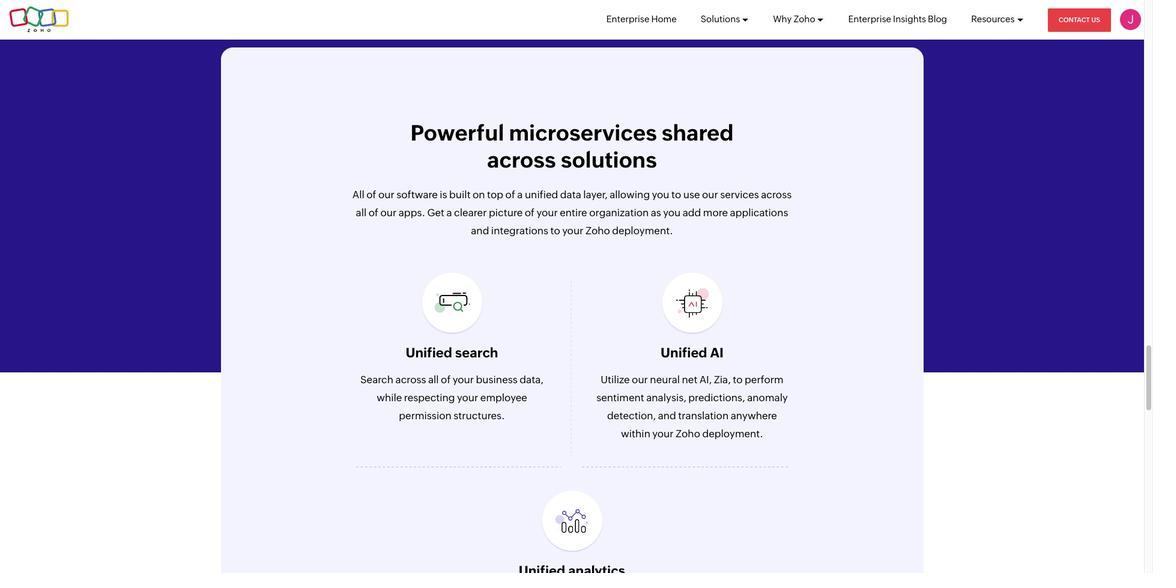Task type: locate. For each thing, give the bounding box(es) containing it.
1 horizontal spatial deployment.
[[703, 428, 764, 440]]

0 horizontal spatial all
[[356, 207, 367, 219]]

0 vertical spatial zoho
[[794, 14, 816, 24]]

contact
[[1059, 16, 1091, 23]]

2 vertical spatial across
[[396, 374, 426, 386]]

1 horizontal spatial to
[[672, 189, 682, 201]]

ai,
[[700, 374, 712, 386]]

enterprise for enterprise home
[[607, 14, 650, 24]]

to right zia,
[[733, 374, 743, 386]]

your up structures.
[[457, 392, 479, 404]]

our right all
[[379, 189, 395, 201]]

all inside all of our software is built on top of a unified data layer, allowing you to use our services across all of our apps. get a clearer picture of your entire organization as you add more applications and integrations to your zoho deployment.
[[356, 207, 367, 219]]

and down clearer
[[471, 225, 489, 237]]

to
[[672, 189, 682, 201], [551, 225, 561, 237], [733, 374, 743, 386]]

you right as
[[664, 207, 681, 219]]

0 horizontal spatial a
[[447, 207, 452, 219]]

of up respecting
[[441, 374, 451, 386]]

apps.
[[399, 207, 426, 219]]

1 horizontal spatial enterprise
[[849, 14, 892, 24]]

deployment.
[[613, 225, 674, 237], [703, 428, 764, 440]]

detection,
[[608, 410, 656, 422]]

zoho enterprise logo image
[[9, 6, 69, 33]]

0 horizontal spatial across
[[396, 374, 426, 386]]

2 horizontal spatial zoho
[[794, 14, 816, 24]]

1 vertical spatial you
[[664, 207, 681, 219]]

translation
[[679, 410, 729, 422]]

unified ai
[[661, 345, 724, 360]]

a right get
[[447, 207, 452, 219]]

your right within at the right
[[653, 428, 674, 440]]

all up respecting
[[428, 374, 439, 386]]

integrations
[[491, 225, 549, 237]]

powerful microservices shared across solutions
[[411, 121, 734, 172]]

search
[[455, 345, 498, 360]]

solutions
[[561, 148, 657, 172]]

0 vertical spatial across
[[487, 148, 556, 172]]

unified for unified search
[[406, 345, 453, 360]]

across up unified
[[487, 148, 556, 172]]

is
[[440, 189, 447, 201]]

0 horizontal spatial enterprise
[[607, 14, 650, 24]]

zoho right why
[[794, 14, 816, 24]]

across
[[487, 148, 556, 172], [762, 189, 792, 201], [396, 374, 426, 386]]

unified for unified ai
[[661, 345, 708, 360]]

2 horizontal spatial to
[[733, 374, 743, 386]]

0 vertical spatial you
[[652, 189, 670, 201]]

enterprise left "home" on the top right of page
[[607, 14, 650, 24]]

enterprise home link
[[607, 0, 677, 38]]

zoho
[[794, 14, 816, 24], [586, 225, 610, 237], [676, 428, 701, 440]]

anomaly
[[748, 392, 788, 404]]

to down entire
[[551, 225, 561, 237]]

and
[[471, 225, 489, 237], [658, 410, 677, 422]]

unified up respecting
[[406, 345, 453, 360]]

a left unified
[[518, 189, 523, 201]]

our right utilize on the right of page
[[632, 374, 648, 386]]

deployment. down anywhere at the right bottom of the page
[[703, 428, 764, 440]]

0 horizontal spatial to
[[551, 225, 561, 237]]

1 vertical spatial a
[[447, 207, 452, 219]]

2 horizontal spatial across
[[762, 189, 792, 201]]

across inside search across all of your business data, while respecting your employee permission structures.
[[396, 374, 426, 386]]

1 horizontal spatial zoho
[[676, 428, 701, 440]]

data,
[[520, 374, 544, 386]]

0 vertical spatial to
[[672, 189, 682, 201]]

0 horizontal spatial and
[[471, 225, 489, 237]]

neural
[[650, 374, 680, 386]]

across up respecting
[[396, 374, 426, 386]]

zoho down translation
[[676, 428, 701, 440]]

1 horizontal spatial across
[[487, 148, 556, 172]]

0 horizontal spatial zoho
[[586, 225, 610, 237]]

to left use
[[672, 189, 682, 201]]

layer,
[[584, 189, 608, 201]]

solutions
[[701, 14, 741, 24]]

1 vertical spatial and
[[658, 410, 677, 422]]

unified up net on the bottom of page
[[661, 345, 708, 360]]

zoho inside the utilize our neural net ai, zia, to perform sentiment analysis, predictions, anomaly detection, and translation anywhere within your zoho deployment.
[[676, 428, 701, 440]]

you
[[652, 189, 670, 201], [664, 207, 681, 219]]

james peterson image
[[1121, 9, 1142, 30]]

of up integrations at the left of the page
[[525, 207, 535, 219]]

1 enterprise from the left
[[607, 14, 650, 24]]

0 vertical spatial all
[[356, 207, 367, 219]]

add
[[683, 207, 702, 219]]

1 unified from the left
[[406, 345, 453, 360]]

zoho down organization
[[586, 225, 610, 237]]

and down analysis,
[[658, 410, 677, 422]]

2 vertical spatial zoho
[[676, 428, 701, 440]]

2 unified from the left
[[661, 345, 708, 360]]

of
[[367, 189, 377, 201], [506, 189, 516, 201], [369, 207, 379, 219], [525, 207, 535, 219], [441, 374, 451, 386]]

1 horizontal spatial all
[[428, 374, 439, 386]]

enterprise insights blog link
[[849, 0, 948, 38]]

1 horizontal spatial unified
[[661, 345, 708, 360]]

0 horizontal spatial unified
[[406, 345, 453, 360]]

0 vertical spatial deployment.
[[613, 225, 674, 237]]

across inside all of our software is built on top of a unified data layer, allowing you to use our services across all of our apps. get a clearer picture of your entire organization as you add more applications and integrations to your zoho deployment.
[[762, 189, 792, 201]]

our left the apps.
[[381, 207, 397, 219]]

a
[[518, 189, 523, 201], [447, 207, 452, 219]]

utilize our neural net ai, zia, to perform sentiment analysis, predictions, anomaly detection, and translation anywhere within your zoho deployment.
[[597, 374, 788, 440]]

0 horizontal spatial deployment.
[[613, 225, 674, 237]]

picture
[[489, 207, 523, 219]]

data
[[561, 189, 582, 201]]

services
[[721, 189, 759, 201]]

your
[[537, 207, 558, 219], [563, 225, 584, 237], [453, 374, 474, 386], [457, 392, 479, 404], [653, 428, 674, 440]]

unified
[[406, 345, 453, 360], [661, 345, 708, 360]]

across up applications
[[762, 189, 792, 201]]

1 horizontal spatial and
[[658, 410, 677, 422]]

your down entire
[[563, 225, 584, 237]]

why
[[774, 14, 792, 24]]

employee
[[481, 392, 528, 404]]

built
[[450, 189, 471, 201]]

our
[[379, 189, 395, 201], [703, 189, 719, 201], [381, 207, 397, 219], [632, 374, 648, 386]]

enterprise insights blog
[[849, 14, 948, 24]]

0 vertical spatial a
[[518, 189, 523, 201]]

microservices
[[509, 121, 657, 145]]

contact us
[[1059, 16, 1101, 23]]

analysis,
[[647, 392, 687, 404]]

all
[[356, 207, 367, 219], [428, 374, 439, 386]]

1 vertical spatial zoho
[[586, 225, 610, 237]]

get
[[428, 207, 445, 219]]

all of our software is built on top of a unified data layer, allowing you to use our services across all of our apps. get a clearer picture of your entire organization as you add more applications and integrations to your zoho deployment.
[[353, 189, 792, 237]]

our right use
[[703, 189, 719, 201]]

2 vertical spatial to
[[733, 374, 743, 386]]

deployment. down as
[[613, 225, 674, 237]]

0 vertical spatial and
[[471, 225, 489, 237]]

organization
[[590, 207, 649, 219]]

1 vertical spatial all
[[428, 374, 439, 386]]

1 vertical spatial across
[[762, 189, 792, 201]]

1 vertical spatial deployment.
[[703, 428, 764, 440]]

shared
[[662, 121, 734, 145]]

business
[[476, 374, 518, 386]]

enterprise left 'insights'
[[849, 14, 892, 24]]

deployment. inside all of our software is built on top of a unified data layer, allowing you to use our services across all of our apps. get a clearer picture of your entire organization as you add more applications and integrations to your zoho deployment.
[[613, 225, 674, 237]]

you up as
[[652, 189, 670, 201]]

us
[[1092, 16, 1101, 23]]

your down 'unified search'
[[453, 374, 474, 386]]

2 enterprise from the left
[[849, 14, 892, 24]]

enterprise
[[607, 14, 650, 24], [849, 14, 892, 24]]

perform
[[745, 374, 784, 386]]

all
[[353, 189, 365, 201]]

all down all
[[356, 207, 367, 219]]



Task type: describe. For each thing, give the bounding box(es) containing it.
anywhere
[[731, 410, 778, 422]]

deployment. inside the utilize our neural net ai, zia, to perform sentiment analysis, predictions, anomaly detection, and translation anywhere within your zoho deployment.
[[703, 428, 764, 440]]

on
[[473, 189, 485, 201]]

clearer
[[454, 207, 487, 219]]

of inside search across all of your business data, while respecting your employee permission structures.
[[441, 374, 451, 386]]

applications
[[730, 207, 789, 219]]

more
[[704, 207, 728, 219]]

enterprise for enterprise insights blog
[[849, 14, 892, 24]]

software
[[397, 189, 438, 201]]

use
[[684, 189, 700, 201]]

zoho inside all of our software is built on top of a unified data layer, allowing you to use our services across all of our apps. get a clearer picture of your entire organization as you add more applications and integrations to your zoho deployment.
[[586, 225, 610, 237]]

structures.
[[454, 410, 505, 422]]

permission
[[399, 410, 452, 422]]

home
[[652, 14, 677, 24]]

utilize
[[601, 374, 630, 386]]

1 vertical spatial to
[[551, 225, 561, 237]]

unified search
[[406, 345, 498, 360]]

our inside the utilize our neural net ai, zia, to perform sentiment analysis, predictions, anomaly detection, and translation anywhere within your zoho deployment.
[[632, 374, 648, 386]]

search
[[361, 374, 394, 386]]

your inside the utilize our neural net ai, zia, to perform sentiment analysis, predictions, anomaly detection, and translation anywhere within your zoho deployment.
[[653, 428, 674, 440]]

and inside all of our software is built on top of a unified data layer, allowing you to use our services across all of our apps. get a clearer picture of your entire organization as you add more applications and integrations to your zoho deployment.
[[471, 225, 489, 237]]

sentiment
[[597, 392, 645, 404]]

1 horizontal spatial a
[[518, 189, 523, 201]]

enterprise home
[[607, 14, 677, 24]]

powerful
[[411, 121, 505, 145]]

unified
[[525, 189, 558, 201]]

top
[[487, 189, 504, 201]]

why zoho
[[774, 14, 816, 24]]

respecting
[[404, 392, 455, 404]]

contact us link
[[1048, 8, 1112, 32]]

of right top
[[506, 189, 516, 201]]

your down unified
[[537, 207, 558, 219]]

zia,
[[714, 374, 731, 386]]

search across all of your business data, while respecting your employee permission structures.
[[361, 374, 544, 422]]

of left the apps.
[[369, 207, 379, 219]]

within
[[621, 428, 651, 440]]

entire
[[560, 207, 588, 219]]

and inside the utilize our neural net ai, zia, to perform sentiment analysis, predictions, anomaly detection, and translation anywhere within your zoho deployment.
[[658, 410, 677, 422]]

while
[[377, 392, 402, 404]]

ai
[[711, 345, 724, 360]]

as
[[651, 207, 662, 219]]

across inside powerful microservices shared across solutions
[[487, 148, 556, 172]]

resources
[[972, 14, 1015, 24]]

all inside search across all of your business data, while respecting your employee permission structures.
[[428, 374, 439, 386]]

blog
[[929, 14, 948, 24]]

net
[[682, 374, 698, 386]]

predictions,
[[689, 392, 746, 404]]

of right all
[[367, 189, 377, 201]]

to inside the utilize our neural net ai, zia, to perform sentiment analysis, predictions, anomaly detection, and translation anywhere within your zoho deployment.
[[733, 374, 743, 386]]

insights
[[894, 14, 927, 24]]

allowing
[[610, 189, 650, 201]]



Task type: vqa. For each thing, say whether or not it's contained in the screenshot.
'BUILT'
yes



